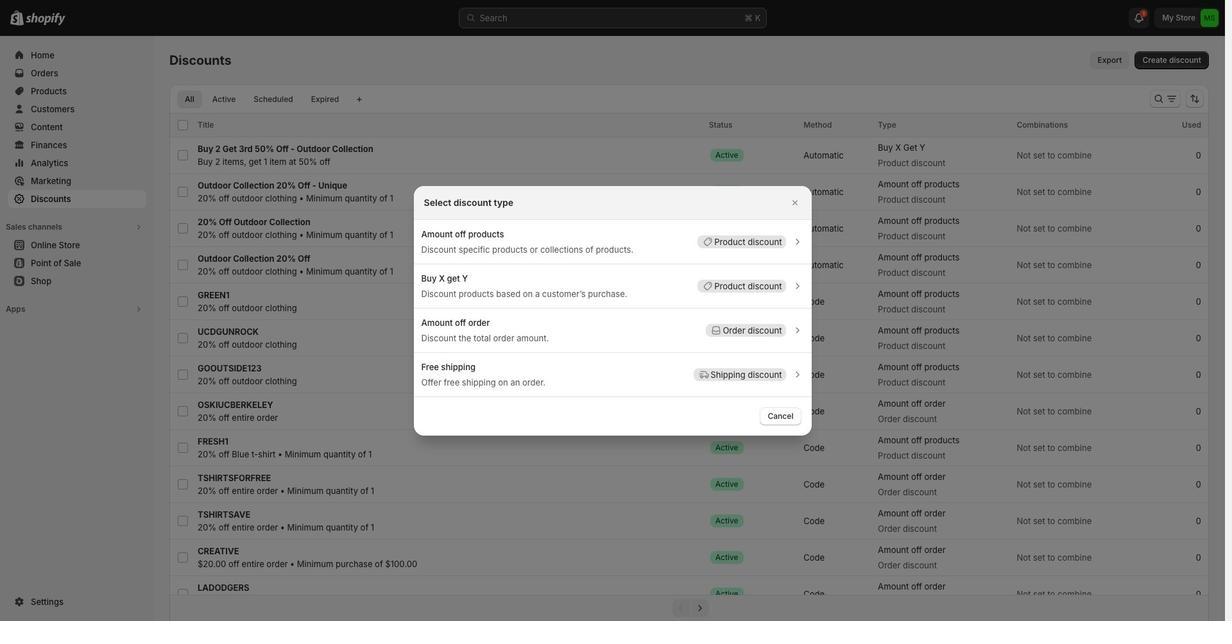 Task type: locate. For each thing, give the bounding box(es) containing it.
pagination element
[[169, 595, 1209, 621]]

dialog
[[0, 186, 1225, 435]]

shopify image
[[26, 13, 65, 26]]

tab list
[[175, 90, 349, 108]]



Task type: vqa. For each thing, say whether or not it's contained in the screenshot.
Shopify image
yes



